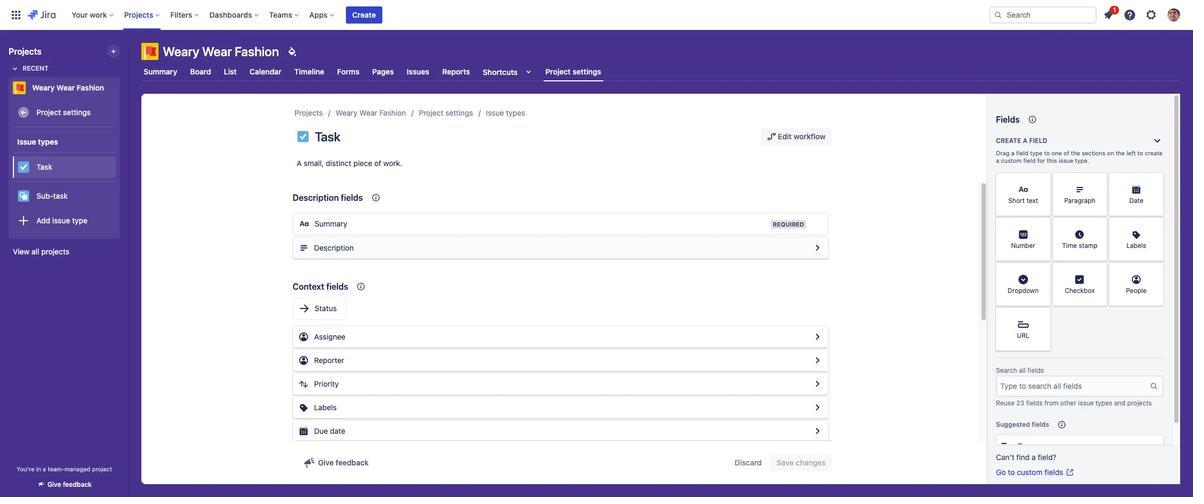Task type: describe. For each thing, give the bounding box(es) containing it.
0 horizontal spatial feedback
[[63, 481, 92, 489]]

search all fields
[[996, 366, 1044, 374]]

description for description
[[314, 243, 354, 252]]

summary link
[[141, 62, 179, 81]]

piece
[[354, 159, 372, 168]]

reports link
[[440, 62, 472, 81]]

your work
[[72, 10, 107, 19]]

1 horizontal spatial settings
[[446, 108, 473, 117]]

labels inside button
[[314, 403, 337, 412]]

fields right 23
[[1027, 399, 1043, 407]]

timeline link
[[292, 62, 327, 81]]

1 horizontal spatial summary
[[315, 219, 347, 228]]

1 vertical spatial projects
[[9, 47, 42, 56]]

can't find a field?
[[996, 453, 1057, 462]]

project inside tab list
[[546, 67, 571, 76]]

drag
[[996, 149, 1010, 156]]

due date button
[[293, 421, 828, 442]]

0 horizontal spatial project settings link
[[13, 102, 116, 123]]

appswitcher icon image
[[10, 8, 23, 21]]

required
[[773, 221, 804, 228]]

a
[[297, 159, 302, 168]]

from
[[1045, 399, 1059, 407]]

0 horizontal spatial give
[[48, 481, 61, 489]]

2 vertical spatial issue
[[1079, 399, 1094, 407]]

1 horizontal spatial give
[[318, 458, 334, 467]]

1 horizontal spatial to
[[1045, 149, 1050, 156]]

fields left "more information about the suggested fields" image
[[1032, 421, 1050, 429]]

dropdown
[[1008, 287, 1039, 295]]

view all projects link
[[9, 242, 120, 261]]

go to custom fields
[[996, 468, 1064, 477]]

project
[[92, 466, 112, 473]]

this link will be opened in a new tab image
[[1066, 468, 1074, 477]]

1 horizontal spatial weary wear fashion
[[163, 44, 279, 59]]

teams button
[[266, 6, 303, 23]]

view all projects
[[13, 247, 69, 256]]

2 vertical spatial field
[[1024, 157, 1036, 164]]

open field configuration image for priority
[[811, 378, 824, 391]]

dashboards
[[210, 10, 252, 19]]

field for drag
[[1017, 149, 1029, 156]]

calendar
[[250, 67, 282, 76]]

a right in
[[43, 466, 46, 473]]

description button
[[293, 237, 828, 259]]

create button
[[346, 6, 382, 23]]

left
[[1127, 149, 1136, 156]]

sub-task
[[36, 191, 68, 200]]

context fields
[[293, 282, 348, 291]]

search
[[996, 366, 1018, 374]]

fields
[[996, 115, 1020, 124]]

2 the from the left
[[1116, 149, 1125, 156]]

0 horizontal spatial fashion
[[77, 83, 104, 92]]

field for create
[[1030, 137, 1048, 145]]

type.
[[1075, 157, 1090, 164]]

issue inside button
[[52, 216, 70, 225]]

short
[[1009, 197, 1025, 205]]

date
[[330, 426, 345, 436]]

open field configuration image inside due date button
[[811, 425, 824, 438]]

reports
[[442, 67, 470, 76]]

and
[[1115, 399, 1126, 407]]

time
[[1063, 242, 1077, 250]]

people
[[1127, 287, 1147, 295]]

board link
[[188, 62, 213, 81]]

shortcuts
[[483, 67, 518, 76]]

tab list containing project settings
[[135, 62, 1187, 81]]

0 horizontal spatial wear
[[57, 83, 75, 92]]

add to starred image
[[117, 81, 130, 94]]

banner containing your work
[[0, 0, 1194, 30]]

create
[[1145, 149, 1163, 156]]

fields left more information about the context fields image
[[326, 282, 348, 291]]

status
[[315, 304, 337, 313]]

issue types link
[[486, 107, 525, 119]]

this
[[1047, 157, 1058, 164]]

text
[[1027, 197, 1039, 205]]

Search field
[[990, 6, 1097, 23]]

filters
[[170, 10, 192, 19]]

1 vertical spatial types
[[38, 137, 58, 146]]

0 horizontal spatial weary wear fashion
[[32, 83, 104, 92]]

on
[[1108, 149, 1115, 156]]

1 vertical spatial issue
[[17, 137, 36, 146]]

sub-
[[36, 191, 53, 200]]

Type to search all fields text field
[[998, 377, 1150, 396]]

task inside group
[[36, 162, 52, 171]]

distinct
[[326, 159, 352, 168]]

0 vertical spatial types
[[506, 108, 525, 117]]

reporter button
[[293, 350, 828, 371]]

custom inside drag a field type to one of the sections on the left to create a custom field for this issue type.
[[1001, 157, 1022, 164]]

create for create
[[352, 10, 376, 19]]

0 horizontal spatial project settings
[[36, 107, 91, 117]]

settings image
[[1145, 8, 1158, 21]]

team-
[[48, 466, 65, 473]]

0 horizontal spatial to
[[1008, 468, 1015, 477]]

sections
[[1082, 149, 1106, 156]]

go to custom fields link
[[996, 467, 1074, 478]]

for
[[1038, 157, 1046, 164]]

other
[[1061, 399, 1077, 407]]

priority button
[[293, 373, 828, 395]]

2 vertical spatial types
[[1096, 399, 1113, 407]]

open field configuration image for description fields
[[811, 242, 824, 254]]

workflow
[[794, 132, 826, 141]]

reuse
[[996, 399, 1015, 407]]

open field configuration image for labels
[[811, 401, 824, 414]]

due date
[[314, 426, 345, 436]]

a down more information about the fields icon
[[1023, 137, 1028, 145]]

fields right search in the bottom right of the page
[[1028, 366, 1044, 374]]

2 horizontal spatial to
[[1138, 149, 1144, 156]]

more information image for people
[[1150, 264, 1163, 277]]

1 horizontal spatial wear
[[202, 44, 232, 59]]

your profile and settings image
[[1168, 8, 1181, 21]]

2 horizontal spatial wear
[[360, 108, 378, 117]]

fields left this link will be opened in a new tab icon
[[1045, 468, 1064, 477]]

checkbox
[[1065, 287, 1095, 295]]

one
[[1052, 149, 1062, 156]]

1 vertical spatial projects
[[1128, 399, 1152, 407]]

you're in a team-managed project
[[17, 466, 112, 473]]

in
[[36, 466, 41, 473]]

more information about the context fields image
[[369, 191, 382, 204]]

0 horizontal spatial of
[[374, 159, 381, 168]]

more information about the context fields image
[[355, 280, 368, 293]]

more information image for number
[[1037, 219, 1050, 232]]

you're
[[17, 466, 34, 473]]

short text
[[1009, 197, 1039, 205]]

apps button
[[306, 6, 338, 23]]

collapse recent projects image
[[9, 62, 21, 75]]

1 vertical spatial give feedback
[[48, 481, 92, 489]]

0 vertical spatial labels
[[1127, 242, 1147, 250]]

url
[[1017, 332, 1030, 340]]

projects button
[[121, 6, 164, 23]]

1 the from the left
[[1071, 149, 1081, 156]]

more information image for short text
[[1037, 174, 1050, 187]]

fields left more information about the context fields icon
[[341, 193, 363, 203]]

forms link
[[335, 62, 362, 81]]

search image
[[994, 10, 1003, 19]]

settings inside tab list
[[573, 67, 602, 76]]

projects for the projects link
[[295, 108, 323, 117]]

number
[[1012, 242, 1036, 250]]

1 horizontal spatial project settings link
[[419, 107, 473, 119]]

create for create a field
[[996, 137, 1022, 145]]

dashboards button
[[206, 6, 263, 23]]

set background color image
[[286, 45, 298, 58]]

projects link
[[295, 107, 323, 119]]

filters button
[[167, 6, 203, 23]]

projects for projects popup button
[[124, 10, 153, 19]]

primary element
[[6, 0, 990, 30]]

0 vertical spatial weary wear fashion link
[[9, 77, 116, 99]]



Task type: locate. For each thing, give the bounding box(es) containing it.
projects
[[41, 247, 69, 256], [1128, 399, 1152, 407]]

1 horizontal spatial projects
[[124, 10, 153, 19]]

fashion down pages link
[[380, 108, 406, 117]]

compass button
[[996, 436, 1164, 457]]

to right "left"
[[1138, 149, 1144, 156]]

projects
[[124, 10, 153, 19], [9, 47, 42, 56], [295, 108, 323, 117]]

0 vertical spatial give
[[318, 458, 334, 467]]

work.
[[383, 159, 402, 168]]

a right drag
[[1012, 149, 1015, 156]]

more information image for labels
[[1150, 219, 1163, 232]]

project down recent
[[36, 107, 61, 117]]

field left for
[[1024, 157, 1036, 164]]

create
[[352, 10, 376, 19], [996, 137, 1022, 145]]

reporter
[[314, 356, 344, 365]]

project right shortcuts dropdown button
[[546, 67, 571, 76]]

give feedback button down you're in a team-managed project
[[30, 476, 98, 493]]

1 vertical spatial weary
[[32, 83, 55, 92]]

create inside button
[[352, 10, 376, 19]]

projects right work
[[124, 10, 153, 19]]

0 horizontal spatial weary wear fashion link
[[9, 77, 116, 99]]

issue types for group containing issue types
[[17, 137, 58, 146]]

issue down 'one'
[[1059, 157, 1074, 164]]

issues
[[407, 67, 430, 76]]

add issue type
[[36, 216, 88, 225]]

date
[[1130, 197, 1144, 205]]

2 vertical spatial weary
[[336, 108, 358, 117]]

1 horizontal spatial issue types
[[486, 108, 525, 117]]

assignee
[[314, 332, 346, 341]]

issue types for issue types link
[[486, 108, 525, 117]]

of
[[1064, 149, 1070, 156], [374, 159, 381, 168]]

1 vertical spatial wear
[[57, 83, 75, 92]]

list
[[224, 67, 237, 76]]

open field configuration image for reporter
[[811, 354, 824, 367]]

0 vertical spatial issue types
[[486, 108, 525, 117]]

more information image down stamp
[[1094, 264, 1106, 277]]

project settings
[[546, 67, 602, 76], [36, 107, 91, 117], [419, 108, 473, 117]]

task link
[[13, 156, 116, 178]]

custom down can't find a field? in the right bottom of the page
[[1017, 468, 1043, 477]]

more information image for time stamp
[[1094, 219, 1106, 232]]

a
[[1023, 137, 1028, 145], [1012, 149, 1015, 156], [996, 157, 1000, 164], [1032, 453, 1036, 462], [43, 466, 46, 473]]

1 horizontal spatial all
[[1019, 366, 1026, 374]]

0 vertical spatial issue
[[1059, 157, 1074, 164]]

description for description fields
[[293, 193, 339, 203]]

1 vertical spatial create
[[996, 137, 1022, 145]]

issue types down shortcuts dropdown button
[[486, 108, 525, 117]]

banner
[[0, 0, 1194, 30]]

0 horizontal spatial create
[[352, 10, 376, 19]]

2 horizontal spatial weary
[[336, 108, 358, 117]]

discard button
[[729, 454, 768, 471]]

0 vertical spatial more information image
[[1150, 219, 1163, 232]]

task up sub-
[[36, 162, 52, 171]]

1 vertical spatial weary wear fashion link
[[336, 107, 406, 119]]

1 horizontal spatial create
[[996, 137, 1022, 145]]

0 vertical spatial open field configuration image
[[811, 354, 824, 367]]

2 vertical spatial weary wear fashion
[[336, 108, 406, 117]]

weary wear fashion up list
[[163, 44, 279, 59]]

to up this
[[1045, 149, 1050, 156]]

all
[[32, 247, 39, 256], [1019, 366, 1026, 374]]

give feedback button down date
[[297, 454, 375, 471]]

0 horizontal spatial summary
[[144, 67, 177, 76]]

all inside view all projects link
[[32, 247, 39, 256]]

weary wear fashion down recent
[[32, 83, 104, 92]]

0 horizontal spatial project
[[36, 107, 61, 117]]

issues link
[[405, 62, 432, 81]]

0 vertical spatial wear
[[202, 44, 232, 59]]

issue up the task link
[[17, 137, 36, 146]]

fashion up calendar
[[235, 44, 279, 59]]

issue
[[486, 108, 504, 117], [17, 137, 36, 146]]

custom down drag
[[1001, 157, 1022, 164]]

field?
[[1038, 453, 1057, 462]]

teams
[[269, 10, 292, 19]]

create right 'apps' popup button
[[352, 10, 376, 19]]

0 vertical spatial projects
[[41, 247, 69, 256]]

more information image
[[1150, 219, 1163, 232], [1150, 264, 1163, 277]]

your work button
[[68, 6, 118, 23]]

1 vertical spatial field
[[1017, 149, 1029, 156]]

more information image for checkbox
[[1094, 264, 1106, 277]]

projects inside popup button
[[124, 10, 153, 19]]

labels down priority
[[314, 403, 337, 412]]

0 horizontal spatial the
[[1071, 149, 1081, 156]]

group containing issue types
[[13, 128, 116, 238]]

more information image
[[1037, 174, 1050, 187], [1094, 174, 1106, 187], [1150, 174, 1163, 187], [1037, 219, 1050, 232], [1094, 219, 1106, 232], [1037, 264, 1050, 277], [1094, 264, 1106, 277]]

edit workflow
[[778, 132, 826, 141]]

0 horizontal spatial labels
[[314, 403, 337, 412]]

add issue type image
[[17, 214, 30, 227]]

1 vertical spatial weary wear fashion
[[32, 83, 104, 92]]

project down issues link
[[419, 108, 444, 117]]

1 vertical spatial issue types
[[17, 137, 58, 146]]

types down shortcuts dropdown button
[[506, 108, 525, 117]]

summary down description fields
[[315, 219, 347, 228]]

paragraph
[[1065, 197, 1096, 205]]

1 horizontal spatial the
[[1116, 149, 1125, 156]]

edit workflow button
[[761, 128, 833, 145]]

give feedback down you're in a team-managed project
[[48, 481, 92, 489]]

issue
[[1059, 157, 1074, 164], [52, 216, 70, 225], [1079, 399, 1094, 407]]

of right 'one'
[[1064, 149, 1070, 156]]

jira image
[[28, 8, 56, 21], [28, 8, 56, 21]]

more information image down create
[[1150, 174, 1163, 187]]

weary down recent
[[32, 83, 55, 92]]

open field configuration image inside priority button
[[811, 378, 824, 391]]

2 vertical spatial open field configuration image
[[811, 401, 824, 414]]

all for view
[[32, 247, 39, 256]]

open field configuration image inside labels button
[[811, 401, 824, 414]]

work
[[90, 10, 107, 19]]

1 horizontal spatial of
[[1064, 149, 1070, 156]]

view
[[13, 247, 30, 256]]

more information about the suggested fields image
[[1056, 418, 1069, 431]]

suggested
[[996, 421, 1030, 429]]

feedback down date
[[336, 458, 369, 467]]

weary right the projects link
[[336, 108, 358, 117]]

0 horizontal spatial issue
[[17, 137, 36, 146]]

1 vertical spatial open field configuration image
[[811, 331, 824, 343]]

give down "due date"
[[318, 458, 334, 467]]

description up context fields
[[314, 243, 354, 252]]

add
[[36, 216, 50, 225]]

0 vertical spatial summary
[[144, 67, 177, 76]]

1
[[1113, 6, 1116, 14]]

weary wear fashion down pages link
[[336, 108, 406, 117]]

stamp
[[1079, 242, 1098, 250]]

1 vertical spatial fashion
[[77, 83, 104, 92]]

3 open field configuration image from the top
[[811, 425, 824, 438]]

1 horizontal spatial labels
[[1127, 242, 1147, 250]]

go
[[996, 468, 1006, 477]]

0 horizontal spatial settings
[[63, 107, 91, 117]]

2 horizontal spatial weary wear fashion
[[336, 108, 406, 117]]

issue inside drag a field type to one of the sections on the left to create a custom field for this issue type.
[[1059, 157, 1074, 164]]

open field configuration image inside assignee button
[[811, 331, 824, 343]]

tab list
[[135, 62, 1187, 81]]

feedback
[[336, 458, 369, 467], [63, 481, 92, 489]]

1 horizontal spatial project settings
[[419, 108, 473, 117]]

0 vertical spatial custom
[[1001, 157, 1022, 164]]

0 vertical spatial give feedback
[[318, 458, 369, 467]]

2 open field configuration image from the top
[[811, 331, 824, 343]]

more information image down text
[[1037, 219, 1050, 232]]

open field configuration image inside 'reporter' button
[[811, 354, 824, 367]]

field
[[1030, 137, 1048, 145], [1017, 149, 1029, 156], [1024, 157, 1036, 164]]

0 vertical spatial task
[[315, 129, 341, 144]]

1 horizontal spatial task
[[315, 129, 341, 144]]

create up drag
[[996, 137, 1022, 145]]

0 horizontal spatial issue types
[[17, 137, 58, 146]]

your
[[72, 10, 88, 19]]

small,
[[304, 159, 324, 168]]

projects up recent
[[9, 47, 42, 56]]

1 vertical spatial labels
[[314, 403, 337, 412]]

0 horizontal spatial issue
[[52, 216, 70, 225]]

0 horizontal spatial projects
[[9, 47, 42, 56]]

1 vertical spatial issue
[[52, 216, 70, 225]]

types
[[506, 108, 525, 117], [38, 137, 58, 146], [1096, 399, 1113, 407]]

compass
[[1018, 441, 1050, 451]]

0 vertical spatial feedback
[[336, 458, 369, 467]]

all right search in the bottom right of the page
[[1019, 366, 1026, 374]]

1 horizontal spatial weary
[[163, 44, 199, 59]]

1 open field configuration image from the top
[[811, 242, 824, 254]]

a small, distinct piece of work.
[[297, 159, 402, 168]]

shortcuts button
[[481, 62, 537, 81]]

more information image for dropdown
[[1037, 264, 1050, 277]]

0 vertical spatial type
[[1031, 149, 1043, 156]]

labels up people
[[1127, 242, 1147, 250]]

description fields
[[293, 193, 363, 203]]

field down create a field
[[1017, 149, 1029, 156]]

project settings link
[[13, 102, 116, 123], [419, 107, 473, 119]]

fashion left add to starred icon on the top of page
[[77, 83, 104, 92]]

settings
[[573, 67, 602, 76], [63, 107, 91, 117], [446, 108, 473, 117]]

drag a field type to one of the sections on the left to create a custom field for this issue type.
[[996, 149, 1163, 164]]

description down small,
[[293, 193, 339, 203]]

0 horizontal spatial all
[[32, 247, 39, 256]]

issue type icon image
[[297, 130, 310, 143]]

issue types inside group
[[17, 137, 58, 146]]

recent
[[23, 64, 49, 72]]

give down team-
[[48, 481, 61, 489]]

issue right other at the right bottom
[[1079, 399, 1094, 407]]

23
[[1017, 399, 1025, 407]]

all for search
[[1019, 366, 1026, 374]]

type inside button
[[72, 216, 88, 225]]

task right issue type icon on the left top of page
[[315, 129, 341, 144]]

2 vertical spatial fashion
[[380, 108, 406, 117]]

0 vertical spatial issue
[[486, 108, 504, 117]]

2 open field configuration image from the top
[[811, 378, 824, 391]]

1 horizontal spatial give feedback button
[[297, 454, 375, 471]]

more information about the fields image
[[1027, 113, 1039, 126]]

feedback down managed
[[63, 481, 92, 489]]

0 vertical spatial projects
[[124, 10, 153, 19]]

task
[[53, 191, 68, 200]]

timeline
[[294, 67, 324, 76]]

edit
[[778, 132, 792, 141]]

open field configuration image
[[811, 354, 824, 367], [811, 378, 824, 391], [811, 401, 824, 414]]

type down the sub-task link at the top of the page
[[72, 216, 88, 225]]

open field configuration image
[[811, 242, 824, 254], [811, 331, 824, 343], [811, 425, 824, 438]]

reuse 23 fields from other issue types and projects
[[996, 399, 1152, 407]]

1 open field configuration image from the top
[[811, 354, 824, 367]]

forms
[[337, 67, 360, 76]]

wear
[[202, 44, 232, 59], [57, 83, 75, 92], [360, 108, 378, 117]]

can't
[[996, 453, 1015, 462]]

types left the and
[[1096, 399, 1113, 407]]

0 vertical spatial give feedback button
[[297, 454, 375, 471]]

1 horizontal spatial weary wear fashion link
[[336, 107, 406, 119]]

0 vertical spatial create
[[352, 10, 376, 19]]

weary up board
[[163, 44, 199, 59]]

projects down the add issue type
[[41, 247, 69, 256]]

open field configuration image for context fields
[[811, 331, 824, 343]]

assignee button
[[293, 326, 828, 348]]

type up for
[[1031, 149, 1043, 156]]

group
[[13, 128, 116, 238]]

1 vertical spatial custom
[[1017, 468, 1043, 477]]

1 horizontal spatial types
[[506, 108, 525, 117]]

more information image for paragraph
[[1094, 174, 1106, 187]]

weary wear fashion link down pages link
[[336, 107, 406, 119]]

the up type.
[[1071, 149, 1081, 156]]

all right view
[[32, 247, 39, 256]]

the right the on
[[1116, 149, 1125, 156]]

to right 'go'
[[1008, 468, 1015, 477]]

description inside button
[[314, 243, 354, 252]]

of right piece
[[374, 159, 381, 168]]

task
[[315, 129, 341, 144], [36, 162, 52, 171]]

2 horizontal spatial types
[[1096, 399, 1113, 407]]

open field configuration image inside description button
[[811, 242, 824, 254]]

2 more information image from the top
[[1150, 264, 1163, 277]]

create project image
[[109, 47, 118, 56]]

weary wear fashion link down recent
[[9, 77, 116, 99]]

1 vertical spatial more information image
[[1150, 264, 1163, 277]]

time stamp
[[1063, 242, 1098, 250]]

1 horizontal spatial project
[[419, 108, 444, 117]]

2 vertical spatial wear
[[360, 108, 378, 117]]

1 vertical spatial give feedback button
[[30, 476, 98, 493]]

project settings link down reports link
[[419, 107, 473, 119]]

labels button
[[293, 397, 828, 418]]

more information image up dropdown on the bottom right of page
[[1037, 264, 1050, 277]]

projects right the and
[[1128, 399, 1152, 407]]

a right find
[[1032, 453, 1036, 462]]

0 horizontal spatial types
[[38, 137, 58, 146]]

more information image up stamp
[[1094, 219, 1106, 232]]

0 vertical spatial fashion
[[235, 44, 279, 59]]

custom
[[1001, 157, 1022, 164], [1017, 468, 1043, 477]]

issue types up the task link
[[17, 137, 58, 146]]

pages
[[372, 67, 394, 76]]

more information image down sections
[[1094, 174, 1106, 187]]

sidebar navigation image
[[117, 43, 140, 64]]

1 horizontal spatial type
[[1031, 149, 1043, 156]]

2 vertical spatial open field configuration image
[[811, 425, 824, 438]]

0 horizontal spatial give feedback
[[48, 481, 92, 489]]

summary left board
[[144, 67, 177, 76]]

weary wear fashion link
[[9, 77, 116, 99], [336, 107, 406, 119]]

help image
[[1124, 8, 1137, 21]]

1 vertical spatial open field configuration image
[[811, 378, 824, 391]]

notifications image
[[1103, 8, 1115, 21]]

project settings inside tab list
[[546, 67, 602, 76]]

summary inside tab list
[[144, 67, 177, 76]]

type inside drag a field type to one of the sections on the left to create a custom field for this issue type.
[[1031, 149, 1043, 156]]

description
[[293, 193, 339, 203], [314, 243, 354, 252]]

project settings link down recent
[[13, 102, 116, 123]]

1 more information image from the top
[[1150, 219, 1163, 232]]

projects up issue type icon on the left top of page
[[295, 108, 323, 117]]

1 horizontal spatial feedback
[[336, 458, 369, 467]]

issue down shortcuts
[[486, 108, 504, 117]]

issue right add
[[52, 216, 70, 225]]

2 vertical spatial projects
[[295, 108, 323, 117]]

field up for
[[1030, 137, 1048, 145]]

give feedback down date
[[318, 458, 369, 467]]

2 horizontal spatial projects
[[295, 108, 323, 117]]

pages link
[[370, 62, 396, 81]]

sub-task link
[[13, 185, 116, 207]]

issue types
[[486, 108, 525, 117], [17, 137, 58, 146]]

0 horizontal spatial projects
[[41, 247, 69, 256]]

give feedback
[[318, 458, 369, 467], [48, 481, 92, 489]]

2 horizontal spatial settings
[[573, 67, 602, 76]]

more information image down for
[[1037, 174, 1050, 187]]

suggested fields
[[996, 421, 1050, 429]]

3 open field configuration image from the top
[[811, 401, 824, 414]]

2 horizontal spatial project
[[546, 67, 571, 76]]

find
[[1017, 453, 1030, 462]]

types up the task link
[[38, 137, 58, 146]]

discard
[[735, 458, 762, 467]]

0 horizontal spatial weary
[[32, 83, 55, 92]]

0 vertical spatial open field configuration image
[[811, 242, 824, 254]]

1 horizontal spatial projects
[[1128, 399, 1152, 407]]

more information image for date
[[1150, 174, 1163, 187]]

1 vertical spatial feedback
[[63, 481, 92, 489]]

0 vertical spatial field
[[1030, 137, 1048, 145]]

2 horizontal spatial fashion
[[380, 108, 406, 117]]

apps
[[309, 10, 328, 19]]

1 horizontal spatial fashion
[[235, 44, 279, 59]]

add issue type button
[[13, 210, 116, 231]]

of inside drag a field type to one of the sections on the left to create a custom field for this issue type.
[[1064, 149, 1070, 156]]

a down drag
[[996, 157, 1000, 164]]

1 vertical spatial give
[[48, 481, 61, 489]]

0 vertical spatial of
[[1064, 149, 1070, 156]]



Task type: vqa. For each thing, say whether or not it's contained in the screenshot.


